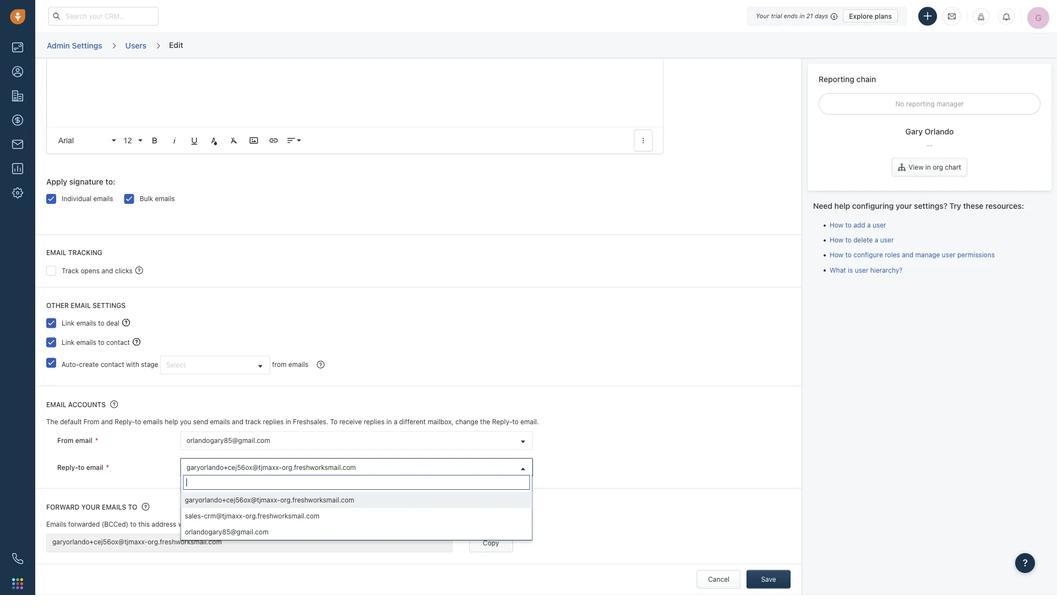Task type: describe. For each thing, give the bounding box(es) containing it.
track
[[245, 418, 261, 426]]

plans
[[875, 12, 893, 20]]

21
[[807, 12, 814, 20]]

select
[[166, 361, 186, 369]]

1 - from the left
[[927, 141, 930, 149]]

emails right from
[[289, 361, 309, 368]]

emails forwarded (bcced) to this address will be visible under your inbox and is attached to any matching contact.
[[46, 521, 403, 528]]

inbox
[[257, 521, 274, 528]]

and right roles
[[903, 251, 914, 259]]

users
[[125, 41, 147, 50]]

freshsales.
[[293, 418, 328, 426]]

link emails to contact
[[62, 339, 130, 346]]

to left the add
[[846, 221, 852, 229]]

1 replies from the left
[[263, 418, 284, 426]]

your
[[757, 12, 770, 20]]

email accounts
[[46, 401, 106, 409]]

to left email.
[[513, 418, 519, 426]]

phone element
[[7, 548, 29, 570]]

try
[[950, 201, 962, 210]]

2 vertical spatial a
[[394, 418, 398, 426]]

other
[[46, 302, 69, 309]]

1 vertical spatial your
[[81, 504, 100, 511]]

under
[[222, 521, 240, 528]]

0 vertical spatial contact
[[106, 339, 130, 346]]

configure
[[854, 251, 884, 259]]

no
[[896, 100, 905, 108]]

0 horizontal spatial help
[[165, 418, 178, 426]]

garyorlando+cej56ox@tjmaxx-org.freshworksmail.com inside option
[[185, 496, 355, 504]]

and right inbox on the bottom of page
[[276, 521, 287, 528]]

forward
[[46, 504, 80, 511]]

users link
[[125, 37, 147, 54]]

sales-
[[185, 512, 204, 520]]

matching
[[347, 521, 375, 528]]

garyorlando+cej56ox@tjmaxx-org.freshworksmail.com link
[[181, 459, 533, 477]]

save
[[762, 576, 777, 584]]

orlando
[[925, 127, 954, 136]]

cancel button
[[697, 570, 741, 589]]

to left the you
[[135, 418, 141, 426]]

emails right the bulk
[[155, 195, 175, 203]]

explore plans link
[[844, 9, 899, 23]]

emails down link emails to deal
[[76, 339, 96, 346]]

change
[[456, 418, 479, 426]]

click to learn how to link conversations to deals image
[[122, 319, 130, 327]]

view
[[909, 163, 924, 171]]

permissions
[[958, 251, 996, 259]]

link emails to deal
[[62, 319, 119, 327]]

click to learn how to link emails to contacts image
[[133, 338, 140, 346]]

ends
[[784, 12, 798, 20]]

and left track
[[232, 418, 244, 426]]

emails left the you
[[143, 418, 163, 426]]

bulk
[[140, 195, 153, 203]]

1 horizontal spatial your
[[242, 521, 255, 528]]

and left clicks
[[102, 267, 113, 275]]

send email image
[[949, 12, 956, 21]]

emails down to:
[[93, 195, 113, 203]]

Search your CRM... text field
[[48, 7, 159, 26]]

admin settings
[[47, 41, 102, 50]]

apply
[[46, 177, 67, 187]]

view in org chart button
[[893, 158, 968, 177]]

1 horizontal spatial reply-
[[115, 418, 135, 426]]

0 vertical spatial question circled image
[[135, 266, 143, 275]]

question circled image for email accounts
[[110, 400, 118, 409]]

accounts
[[68, 401, 106, 409]]

tracking
[[68, 249, 102, 257]]

crm@tjmaxx-
[[204, 512, 246, 520]]

to left any
[[326, 521, 332, 528]]

stage
[[141, 361, 158, 368]]

this
[[138, 521, 150, 528]]

question circled image for forward your emails to
[[142, 503, 150, 512]]

link for link emails to deal
[[62, 319, 75, 327]]

0 horizontal spatial reply-
[[57, 464, 78, 471]]

reply-to email
[[57, 464, 103, 471]]

gary
[[906, 127, 923, 136]]

1 horizontal spatial from
[[84, 418, 99, 426]]

org.freshworksmail.com inside option
[[280, 496, 355, 504]]

no reporting manager
[[896, 100, 965, 108]]

to up what
[[846, 251, 852, 259]]

emails up the (bcced)
[[102, 504, 126, 511]]

0 vertical spatial garyorlando+cej56ox@tjmaxx-
[[187, 464, 282, 472]]

need
[[814, 201, 833, 210]]

track
[[62, 267, 79, 275]]

how for how to delete a user
[[830, 236, 844, 244]]

to left this
[[130, 521, 137, 528]]

to left deal
[[98, 319, 104, 327]]

user right manage
[[943, 251, 956, 259]]

different
[[400, 418, 426, 426]]

user right the add
[[873, 221, 887, 229]]

reporting
[[907, 100, 935, 108]]

what
[[830, 266, 847, 274]]

emails down other email settings
[[76, 319, 96, 327]]

2 horizontal spatial reply-
[[492, 418, 513, 426]]

clicks
[[115, 267, 133, 275]]

opens
[[81, 267, 100, 275]]

user down configure
[[855, 266, 869, 274]]

what is user hierarchy?
[[830, 266, 903, 274]]

0 vertical spatial orlandogary85@gmail.com
[[187, 437, 270, 445]]

select link
[[161, 356, 270, 374]]

settings
[[72, 41, 102, 50]]

from emails
[[272, 361, 309, 368]]

org.freshworksmail.com inside option
[[246, 512, 320, 520]]

mailbox,
[[428, 418, 454, 426]]

auto-create contact with stage
[[62, 361, 158, 368]]

gary orlando --
[[906, 127, 954, 149]]

create
[[79, 361, 99, 368]]

to
[[330, 418, 338, 426]]

deal
[[106, 319, 119, 327]]

in inside button
[[926, 163, 932, 171]]

from email
[[57, 437, 92, 444]]

orlandogary85@gmail.com inside option
[[185, 528, 269, 536]]

add
[[854, 221, 866, 229]]

explore plans
[[850, 12, 893, 20]]

copy
[[483, 539, 499, 547]]

view in org chart
[[909, 163, 962, 171]]

forwarded
[[68, 521, 100, 528]]



Task type: vqa. For each thing, say whether or not it's contained in the screenshot.
the topmost the when
no



Task type: locate. For each thing, give the bounding box(es) containing it.
reply- down "from email"
[[57, 464, 78, 471]]

1 vertical spatial question circled image
[[317, 360, 325, 369]]

replies
[[263, 418, 284, 426], [364, 418, 385, 426]]

1 horizontal spatial help
[[835, 201, 851, 210]]

1 vertical spatial orlandogary85@gmail.com
[[185, 528, 269, 536]]

1 vertical spatial from
[[57, 437, 74, 444]]

0 vertical spatial is
[[849, 266, 854, 274]]

1 link from the top
[[62, 319, 75, 327]]

2 email from the top
[[46, 401, 66, 409]]

any
[[334, 521, 345, 528]]

track opens and clicks
[[62, 267, 133, 275]]

individual emails
[[62, 195, 113, 203]]

2 replies from the left
[[364, 418, 385, 426]]

how to configure roles and manage user permissions link
[[830, 251, 996, 259]]

1 vertical spatial how
[[830, 236, 844, 244]]

how to configure roles and manage user permissions
[[830, 251, 996, 259]]

orlandogary85@gmail.com down crm@tjmaxx-
[[185, 528, 269, 536]]

to down link emails to deal
[[98, 339, 104, 346]]

to up the (bcced)
[[128, 504, 137, 511]]

in left freshsales. on the left bottom of page
[[286, 418, 291, 426]]

email
[[46, 249, 66, 257], [46, 401, 66, 409]]

1 vertical spatial contact
[[101, 361, 124, 368]]

1 horizontal spatial question circled image
[[317, 360, 325, 369]]

other email settings
[[46, 302, 126, 309]]

how for how to add a user
[[830, 221, 844, 229]]

is left attached at the left of the page
[[289, 521, 294, 528]]

how up what
[[830, 251, 844, 259]]

from
[[272, 361, 287, 368]]

explore
[[850, 12, 874, 20]]

-
[[927, 141, 930, 149], [930, 141, 933, 149]]

org.freshworksmail.com down orlandogary85@gmail.com link
[[282, 464, 356, 472]]

2 vertical spatial how
[[830, 251, 844, 259]]

sales-crm@tjmaxx-org.freshworksmail.com
[[185, 512, 320, 520]]

1 vertical spatial email
[[46, 401, 66, 409]]

how left the add
[[830, 221, 844, 229]]

roles
[[886, 251, 901, 259]]

0 vertical spatial your
[[896, 201, 913, 210]]

2 how from the top
[[830, 236, 844, 244]]

link up auto-
[[62, 339, 75, 346]]

contact.
[[377, 521, 403, 528]]

1 vertical spatial a
[[875, 236, 879, 244]]

need help configuring your settings? try these resources:
[[814, 201, 1025, 210]]

trial
[[772, 12, 783, 20]]

help left the you
[[165, 418, 178, 426]]

default
[[60, 418, 82, 426]]

0 horizontal spatial replies
[[263, 418, 284, 426]]

link for link emails to contact
[[62, 339, 75, 346]]

these
[[964, 201, 984, 210]]

0 horizontal spatial question circled image
[[110, 400, 118, 409]]

1 horizontal spatial question circled image
[[142, 503, 150, 512]]

email down default
[[75, 437, 92, 444]]

how to add a user
[[830, 221, 887, 229]]

phone image
[[12, 553, 23, 564]]

days
[[815, 12, 829, 20]]

emails right send
[[210, 418, 230, 426]]

from down default
[[57, 437, 74, 444]]

configuring
[[853, 201, 894, 210]]

0 horizontal spatial your
[[81, 504, 100, 511]]

replies right track
[[263, 418, 284, 426]]

visible
[[200, 521, 220, 528]]

your trial ends in 21 days
[[757, 12, 829, 20]]

question circled image right accounts
[[110, 400, 118, 409]]

0 vertical spatial link
[[62, 319, 75, 327]]

3 how from the top
[[830, 251, 844, 259]]

list box containing garyorlando+cej56ox@tjmaxx-org.freshworksmail.com
[[181, 492, 533, 540]]

1 vertical spatial link
[[62, 339, 75, 346]]

org.freshworksmail.com up inbox on the bottom of page
[[246, 512, 320, 520]]

how to add a user link
[[830, 221, 887, 229]]

email up the
[[46, 401, 66, 409]]

save button
[[747, 570, 791, 589]]

org.freshworksmail.com
[[282, 464, 356, 472], [280, 496, 355, 504], [246, 512, 320, 520], [148, 538, 222, 546]]

email for email accounts
[[46, 401, 66, 409]]

0 vertical spatial a
[[868, 221, 871, 229]]

is right what
[[849, 266, 854, 274]]

your down the sales-crm@tjmaxx-org.freshworksmail.com
[[242, 521, 255, 528]]

org.freshworksmail.com up attached at the left of the page
[[280, 496, 355, 504]]

email for other
[[71, 302, 91, 309]]

garyorlando+cej56ox@tjmaxx-org.freshworksmail.com down track
[[187, 464, 356, 472]]

1 vertical spatial garyorlando+cej56ox@tjmaxx-
[[185, 496, 280, 504]]

2 horizontal spatial a
[[875, 236, 879, 244]]

email up track
[[46, 249, 66, 257]]

a for add
[[868, 221, 871, 229]]

garyorlando+cej56ox@tjmaxx- inside option
[[185, 496, 280, 504]]

garyorlando+cej56ox@tjmaxx-
[[187, 464, 282, 472], [185, 496, 280, 504], [52, 538, 148, 546]]

help right need
[[835, 201, 851, 210]]

your left settings?
[[896, 201, 913, 210]]

1 vertical spatial help
[[165, 418, 178, 426]]

the
[[46, 418, 58, 426]]

chart
[[946, 163, 962, 171]]

your
[[896, 201, 913, 210], [81, 504, 100, 511], [242, 521, 255, 528]]

garyorlando+cej56ox@tjmaxx-org.freshworksmail.com up the sales-crm@tjmaxx-org.freshworksmail.com
[[185, 496, 355, 504]]

garyorlando+cej56ox@tjmaxx-org.freshworksmail.com option
[[181, 492, 533, 508]]

question circled image right "from emails"
[[317, 360, 325, 369]]

None text field
[[183, 475, 530, 490]]

question circled image right clicks
[[135, 266, 143, 275]]

to down "from email"
[[78, 464, 85, 471]]

from down accounts
[[84, 418, 99, 426]]

2 - from the left
[[930, 141, 933, 149]]

2 vertical spatial garyorlando+cej56ox@tjmaxx-org.freshworksmail.com
[[52, 538, 222, 546]]

garyorlando+cej56ox@tjmaxx-org.freshworksmail.com down this
[[52, 538, 222, 546]]

to
[[846, 221, 852, 229], [846, 236, 852, 244], [846, 251, 852, 259], [98, 319, 104, 327], [98, 339, 104, 346], [135, 418, 141, 426], [513, 418, 519, 426], [78, 464, 85, 471], [128, 504, 137, 511], [130, 521, 137, 528], [326, 521, 332, 528]]

2 vertical spatial email
[[86, 464, 103, 471]]

cancel
[[709, 576, 730, 584]]

to left delete
[[846, 236, 852, 244]]

0 horizontal spatial a
[[394, 418, 398, 426]]

org
[[933, 163, 944, 171]]

freshworks switcher image
[[12, 578, 23, 589]]

contact left with
[[101, 361, 124, 368]]

individual
[[62, 195, 91, 203]]

org.freshworksmail.com down will
[[148, 538, 222, 546]]

edit
[[169, 40, 183, 49]]

bulk emails
[[140, 195, 175, 203]]

reporting
[[819, 74, 855, 83]]

0 vertical spatial how
[[830, 221, 844, 229]]

0 horizontal spatial question circled image
[[135, 266, 143, 275]]

a right delete
[[875, 236, 879, 244]]

1 vertical spatial garyorlando+cej56ox@tjmaxx-org.freshworksmail.com
[[185, 496, 355, 504]]

auto-
[[62, 361, 79, 368]]

admin settings link
[[46, 37, 103, 54]]

email up link emails to deal
[[71, 302, 91, 309]]

contact left click to learn how to link emails to contacts "icon"
[[106, 339, 130, 346]]

chain
[[857, 74, 877, 83]]

is
[[849, 266, 854, 274], [289, 521, 294, 528]]

0 vertical spatial help
[[835, 201, 851, 210]]

how to delete a user
[[830, 236, 894, 244]]

reporting chain
[[819, 74, 877, 83]]

1 vertical spatial is
[[289, 521, 294, 528]]

attached
[[296, 521, 324, 528]]

1 horizontal spatial replies
[[364, 418, 385, 426]]

replies right receive
[[364, 418, 385, 426]]

what's new image
[[978, 13, 986, 21]]

1 vertical spatial question circled image
[[142, 503, 150, 512]]

reply-
[[115, 418, 135, 426], [492, 418, 513, 426], [57, 464, 78, 471]]

1 horizontal spatial a
[[868, 221, 871, 229]]

will
[[178, 521, 188, 528]]

delete
[[854, 236, 874, 244]]

2 vertical spatial your
[[242, 521, 255, 528]]

in left different
[[387, 418, 392, 426]]

list box
[[181, 492, 533, 540]]

1 vertical spatial email
[[75, 437, 92, 444]]

orlandogary85@gmail.com option
[[181, 524, 533, 540]]

in left the 21
[[800, 12, 805, 20]]

receive
[[340, 418, 362, 426]]

manage
[[916, 251, 941, 259]]

user
[[873, 221, 887, 229], [881, 236, 894, 244], [943, 251, 956, 259], [855, 266, 869, 274]]

signature
[[69, 177, 104, 187]]

help
[[835, 201, 851, 210], [165, 418, 178, 426]]

emails
[[46, 521, 66, 528]]

0 vertical spatial garyorlando+cej56ox@tjmaxx-org.freshworksmail.com
[[187, 464, 356, 472]]

orlandogary85@gmail.com down track
[[187, 437, 270, 445]]

forward your emails to
[[46, 504, 137, 511]]

question circled image up this
[[142, 503, 150, 512]]

0 vertical spatial email
[[71, 302, 91, 309]]

0 vertical spatial email
[[46, 249, 66, 257]]

contact
[[106, 339, 130, 346], [101, 361, 124, 368]]

how down how to add a user
[[830, 236, 844, 244]]

what is user hierarchy? link
[[830, 266, 903, 274]]

in
[[800, 12, 805, 20], [926, 163, 932, 171], [286, 418, 291, 426], [387, 418, 392, 426]]

email for email tracking
[[46, 249, 66, 257]]

the default from and reply-to emails help you send emails and track replies in freshsales. to receive replies in a different mailbox, change the reply-to email.
[[46, 418, 539, 426]]

question circled image
[[135, 266, 143, 275], [317, 360, 325, 369]]

2 horizontal spatial your
[[896, 201, 913, 210]]

orlandogary85@gmail.com link
[[181, 432, 533, 450]]

how for how to configure roles and manage user permissions
[[830, 251, 844, 259]]

0 vertical spatial question circled image
[[110, 400, 118, 409]]

2 vertical spatial garyorlando+cej56ox@tjmaxx-
[[52, 538, 148, 546]]

2 link from the top
[[62, 339, 75, 346]]

user up roles
[[881, 236, 894, 244]]

you
[[180, 418, 191, 426]]

garyorlando+cej56ox@tjmaxx-org.freshworksmail.com
[[187, 464, 356, 472], [185, 496, 355, 504], [52, 538, 222, 546]]

link down other
[[62, 319, 75, 327]]

settings
[[93, 302, 126, 309]]

a right the add
[[868, 221, 871, 229]]

sales-crm@tjmaxx-org.freshworksmail.com option
[[181, 508, 533, 524]]

1 how from the top
[[830, 221, 844, 229]]

a left different
[[394, 418, 398, 426]]

email for from
[[75, 437, 92, 444]]

address
[[152, 521, 177, 528]]

email tracking
[[46, 249, 102, 257]]

and down accounts
[[101, 418, 113, 426]]

0 horizontal spatial from
[[57, 437, 74, 444]]

in left the org
[[926, 163, 932, 171]]

reply- right 'the' on the bottom left of page
[[492, 418, 513, 426]]

apply signature to:
[[46, 177, 115, 187]]

reply- right default
[[115, 418, 135, 426]]

0 horizontal spatial is
[[289, 521, 294, 528]]

the
[[481, 418, 491, 426]]

0 vertical spatial from
[[84, 418, 99, 426]]

manager
[[937, 100, 965, 108]]

a for delete
[[875, 236, 879, 244]]

your up forwarded
[[81, 504, 100, 511]]

question circled image
[[110, 400, 118, 409], [142, 503, 150, 512]]

1 horizontal spatial is
[[849, 266, 854, 274]]

hierarchy?
[[871, 266, 903, 274]]

1 email from the top
[[46, 249, 66, 257]]

email down "from email"
[[86, 464, 103, 471]]

to:
[[106, 177, 115, 187]]

be
[[190, 521, 198, 528]]

resources:
[[986, 201, 1025, 210]]



